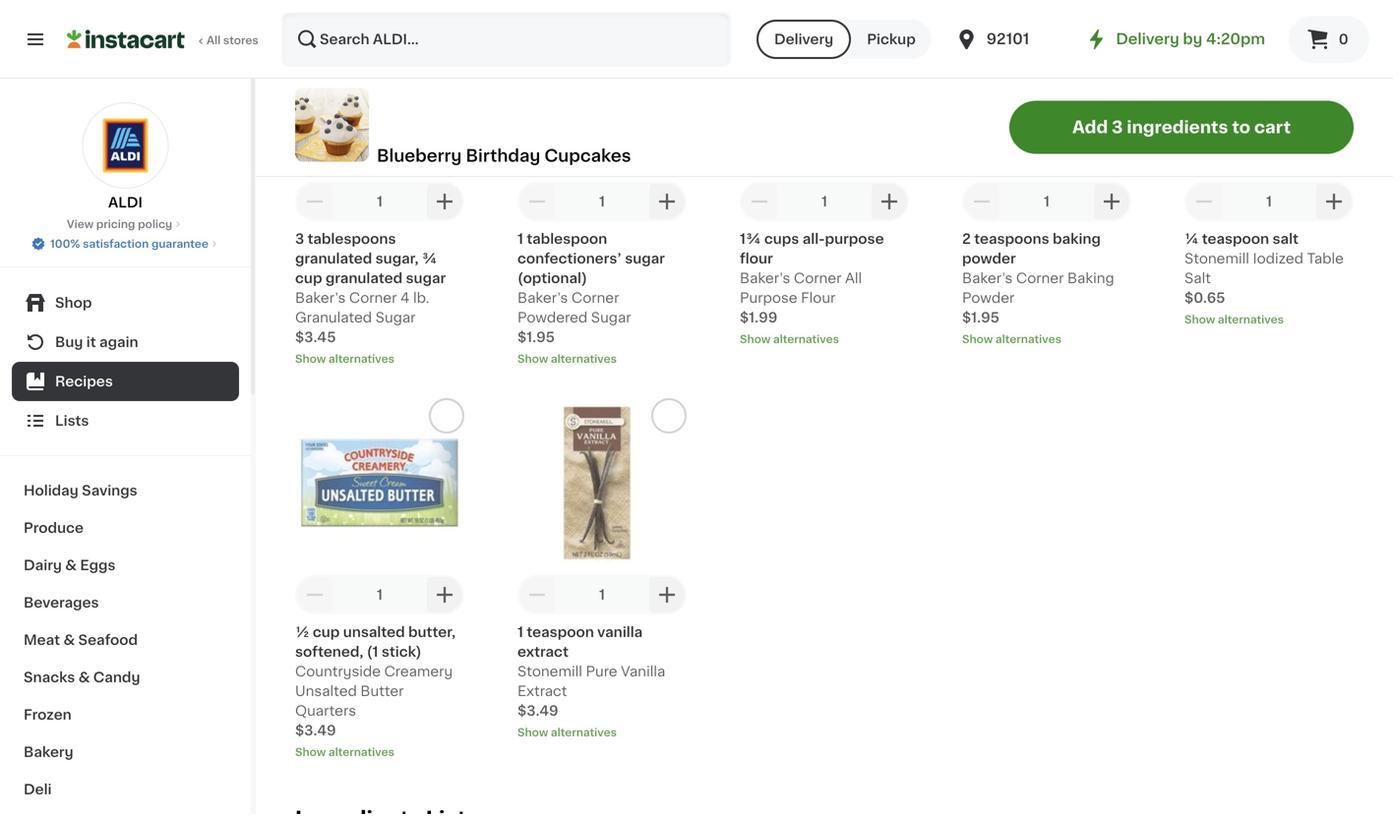 Task type: describe. For each thing, give the bounding box(es) containing it.
& for meat
[[63, 634, 75, 647]]

unsalted
[[343, 626, 405, 639]]

show alternatives button for creamery
[[295, 745, 464, 760]]

1¾ cups all-purpose flour baker's corner all purpose flour $1.99 show alternatives
[[740, 232, 884, 345]]

0 button
[[1289, 16, 1370, 63]]

powdered
[[518, 311, 588, 325]]

frozen link
[[12, 697, 239, 734]]

(optional)
[[518, 271, 587, 285]]

deli
[[24, 783, 52, 797]]

meat
[[24, 634, 60, 647]]

decrement quantity image for 3
[[303, 190, 327, 213]]

& for dairy
[[65, 559, 77, 573]]

seafood
[[78, 634, 138, 647]]

blueberry
[[377, 148, 462, 164]]

stonemill inside ¼ teaspoon salt stonemill iodized table salt $0.65 show alternatives
[[1185, 252, 1250, 266]]

cupcakes
[[545, 148, 631, 164]]

delivery for delivery
[[774, 32, 834, 46]]

softened,
[[295, 645, 363, 659]]

salt
[[1185, 271, 1211, 285]]

½ cup unsalted butter, softened, (1 stick) countryside creamery unsalted butter quarters $3.49 show alternatives
[[295, 626, 456, 758]]

bakery
[[24, 746, 73, 760]]

1 for powder
[[1044, 195, 1050, 208]]

sugar inside '1 tablespoon confectioners' sugar (optional) baker's corner powdered sugar $1.95 show alternatives'
[[625, 252, 665, 266]]

¾
[[422, 252, 437, 266]]

increment quantity image for ¼ teaspoon salt
[[1322, 190, 1346, 213]]

snacks
[[24, 671, 75, 685]]

tablespoon
[[527, 232, 607, 246]]

beverages link
[[12, 584, 239, 622]]

3 inside 3 tablespoons granulated sugar, ¾ cup granulated sugar baker's corner 4 lb. granulated sugar $3.45 show alternatives
[[295, 232, 304, 246]]

corner inside '2 teaspoons baking powder baker's corner baking powder $1.95 show alternatives'
[[1016, 271, 1064, 285]]

sugar inside 3 tablespoons granulated sugar, ¾ cup granulated sugar baker's corner 4 lb. granulated sugar $3.45 show alternatives
[[376, 311, 416, 325]]

all inside the 1¾ cups all-purpose flour baker's corner all purpose flour $1.99 show alternatives
[[845, 271, 862, 285]]

increment quantity image for 1 tablespoon confectioners' sugar (optional)
[[655, 190, 679, 213]]

powder
[[962, 291, 1015, 305]]

all-
[[803, 232, 825, 246]]

1 for sugar,
[[377, 195, 383, 208]]

delivery for delivery by 4:20pm
[[1116, 32, 1180, 46]]

1 for extract
[[599, 588, 605, 602]]

buy it again link
[[12, 323, 239, 362]]

delivery by 4:20pm
[[1116, 32, 1265, 46]]

tablespoons
[[308, 232, 396, 246]]

1 for purpose
[[822, 195, 828, 208]]

unsalted
[[295, 685, 357, 698]]

show inside '1 tablespoon confectioners' sugar (optional) baker's corner powdered sugar $1.95 show alternatives'
[[518, 354, 548, 364]]

cups
[[764, 232, 799, 246]]

show alternatives button for sugar
[[518, 351, 687, 367]]

produce link
[[12, 510, 239, 547]]

service type group
[[757, 20, 932, 59]]

show inside the 1¾ cups all-purpose flour baker's corner all purpose flour $1.99 show alternatives
[[740, 334, 771, 345]]

1 vertical spatial granulated
[[326, 271, 403, 285]]

view pricing policy link
[[67, 216, 184, 232]]

1 tablespoon confectioners' sugar (optional) baker's corner powdered sugar $1.95 show alternatives
[[518, 232, 665, 364]]

pricing
[[96, 219, 135, 230]]

corner inside '1 tablespoon confectioners' sugar (optional) baker's corner powdered sugar $1.95 show alternatives'
[[572, 291, 619, 305]]

meat & seafood
[[24, 634, 138, 647]]

baking
[[1068, 271, 1115, 285]]

delivery button
[[757, 20, 851, 59]]

buy it again
[[55, 336, 138, 349]]

all stores
[[207, 35, 258, 46]]

4
[[400, 291, 410, 305]]

purpose
[[825, 232, 884, 246]]

extract
[[518, 645, 569, 659]]

¼ teaspoon salt stonemill iodized table salt $0.65 show alternatives
[[1185, 232, 1344, 325]]

Search field
[[283, 14, 729, 65]]

guarantee
[[151, 239, 208, 249]]

stonemill inside 1 teaspoon vanilla extract stonemill pure vanilla extract $3.49 show alternatives
[[518, 665, 582, 679]]

butter,
[[408, 626, 456, 639]]

alternatives inside the 1¾ cups all-purpose flour baker's corner all purpose flour $1.99 show alternatives
[[773, 334, 839, 345]]

recipes
[[55, 375, 113, 389]]

candy
[[93, 671, 140, 685]]

increment quantity image for 3 tablespoons granulated sugar, ¾ cup granulated sugar
[[433, 190, 457, 213]]

creamery
[[384, 665, 453, 679]]

92101 button
[[955, 12, 1073, 67]]

show alternatives button for baker's
[[295, 351, 464, 367]]

snacks & candy link
[[12, 659, 239, 697]]

corner inside the 1¾ cups all-purpose flour baker's corner all purpose flour $1.99 show alternatives
[[794, 271, 842, 285]]

lists link
[[12, 401, 239, 441]]

(1
[[367, 645, 378, 659]]

increment quantity image for ½ cup unsalted butter, softened, (1 stick)
[[433, 583, 457, 607]]

1 inside '1 tablespoon confectioners' sugar (optional) baker's corner powdered sugar $1.95 show alternatives'
[[518, 232, 523, 246]]

1 teaspoon vanilla extract stonemill pure vanilla extract $3.49 show alternatives
[[518, 626, 665, 738]]

vanilla
[[621, 665, 665, 679]]

again
[[99, 336, 138, 349]]

$1.95 inside '1 tablespoon confectioners' sugar (optional) baker's corner powdered sugar $1.95 show alternatives'
[[518, 330, 555, 344]]

add 3 ingredients to cart
[[1073, 119, 1291, 136]]

countryside
[[295, 665, 381, 679]]

show alternatives button for show
[[1185, 312, 1354, 328]]

1¾
[[740, 232, 761, 246]]

by
[[1183, 32, 1203, 46]]

4:20pm
[[1206, 32, 1265, 46]]

1 for stonemill
[[1266, 195, 1272, 208]]

purpose
[[740, 291, 798, 305]]

holiday
[[24, 484, 78, 498]]

¼
[[1185, 232, 1199, 246]]

alternatives inside '½ cup unsalted butter, softened, (1 stick) countryside creamery unsalted butter quarters $3.49 show alternatives'
[[329, 747, 394, 758]]

add
[[1073, 119, 1108, 136]]

92101
[[987, 32, 1029, 46]]

delivery by 4:20pm link
[[1085, 28, 1265, 51]]

½
[[295, 626, 309, 639]]

all stores link
[[67, 12, 260, 67]]

decrement quantity image for 1
[[525, 583, 549, 607]]

view pricing policy
[[67, 219, 172, 230]]

& for snacks
[[78, 671, 90, 685]]

$1.99
[[740, 311, 778, 325]]

holiday savings link
[[12, 472, 239, 510]]

aldi logo image
[[82, 102, 169, 189]]

confectioners'
[[518, 252, 622, 266]]

0
[[1339, 32, 1349, 46]]

pure
[[586, 665, 618, 679]]

decrement quantity image for cup
[[303, 583, 327, 607]]

deli link
[[12, 771, 239, 809]]

2
[[962, 232, 971, 246]]



Task type: vqa. For each thing, say whether or not it's contained in the screenshot.


Task type: locate. For each thing, give the bounding box(es) containing it.
1 horizontal spatial decrement quantity image
[[525, 190, 549, 213]]

baker's up powder
[[962, 271, 1013, 285]]

3 left "tablespoons"
[[295, 232, 304, 246]]

show inside ¼ teaspoon salt stonemill iodized table salt $0.65 show alternatives
[[1185, 314, 1215, 325]]

$0.65
[[1185, 291, 1225, 305]]

1 vertical spatial 3
[[295, 232, 304, 246]]

delivery left the by
[[1116, 32, 1180, 46]]

1 up the all-
[[822, 195, 828, 208]]

increment quantity image up butter,
[[433, 583, 457, 607]]

show alternatives button down pure
[[518, 725, 687, 741]]

0 vertical spatial all
[[207, 35, 221, 46]]

teaspoon up extract on the bottom left
[[527, 626, 594, 639]]

iodized
[[1253, 252, 1304, 266]]

pickup
[[867, 32, 916, 46]]

delivery inside button
[[774, 32, 834, 46]]

alternatives inside '1 tablespoon confectioners' sugar (optional) baker's corner powdered sugar $1.95 show alternatives'
[[551, 354, 617, 364]]

show alternatives button for purpose
[[740, 331, 909, 347]]

show inside '2 teaspoons baking powder baker's corner baking powder $1.95 show alternatives'
[[962, 334, 993, 345]]

1 horizontal spatial teaspoon
[[1202, 232, 1269, 246]]

show alternatives button down butter
[[295, 745, 464, 760]]

pickup button
[[851, 20, 932, 59]]

decrement quantity image for 2
[[970, 190, 994, 213]]

teaspoons
[[974, 232, 1050, 246]]

delivery left the pickup button
[[774, 32, 834, 46]]

$3.49 down extract
[[518, 704, 558, 718]]

buy
[[55, 336, 83, 349]]

show down '$3.45'
[[295, 354, 326, 364]]

decrement quantity image for tablespoon
[[525, 190, 549, 213]]

alternatives inside 3 tablespoons granulated sugar, ¾ cup granulated sugar baker's corner 4 lb. granulated sugar $3.45 show alternatives
[[329, 354, 394, 364]]

add 3 ingredients to cart button
[[1010, 101, 1354, 154]]

alternatives down extract
[[551, 728, 617, 738]]

show alternatives button down granulated
[[295, 351, 464, 367]]

0 horizontal spatial $1.95
[[518, 330, 555, 344]]

alternatives inside '2 teaspoons baking powder baker's corner baking powder $1.95 show alternatives'
[[996, 334, 1062, 345]]

0 horizontal spatial $3.49
[[295, 724, 336, 738]]

0 vertical spatial $3.49
[[518, 704, 558, 718]]

1 horizontal spatial sugar
[[625, 252, 665, 266]]

teaspoon
[[1202, 232, 1269, 246], [527, 626, 594, 639]]

alternatives down quarters
[[329, 747, 394, 758]]

0 vertical spatial stonemill
[[1185, 252, 1250, 266]]

baker's up the purpose
[[740, 271, 791, 285]]

baker's
[[740, 271, 791, 285], [962, 271, 1013, 285], [295, 291, 346, 305], [518, 291, 568, 305]]

decrement quantity image up extract on the bottom left
[[525, 583, 549, 607]]

decrement quantity image up tablespoon
[[525, 190, 549, 213]]

shop link
[[12, 283, 239, 323]]

all left stores
[[207, 35, 221, 46]]

baker's inside '2 teaspoons baking powder baker's corner baking powder $1.95 show alternatives'
[[962, 271, 1013, 285]]

stonemill
[[1185, 252, 1250, 266], [518, 665, 582, 679]]

1 horizontal spatial stonemill
[[1185, 252, 1250, 266]]

increment quantity image up purpose on the right top of page
[[878, 190, 901, 213]]

&
[[65, 559, 77, 573], [63, 634, 75, 647], [78, 671, 90, 685]]

cup inside 3 tablespoons granulated sugar, ¾ cup granulated sugar baker's corner 4 lb. granulated sugar $3.45 show alternatives
[[295, 271, 322, 285]]

1 horizontal spatial all
[[845, 271, 862, 285]]

3 inside button
[[1112, 119, 1123, 136]]

show inside '½ cup unsalted butter, softened, (1 stick) countryside creamery unsalted butter quarters $3.49 show alternatives'
[[295, 747, 326, 758]]

1 vertical spatial stonemill
[[518, 665, 582, 679]]

sugar down the ¾
[[406, 271, 446, 285]]

birthday
[[466, 148, 540, 164]]

snacks & candy
[[24, 671, 140, 685]]

0 vertical spatial &
[[65, 559, 77, 573]]

0 horizontal spatial sugar
[[406, 271, 446, 285]]

1 up unsalted
[[377, 588, 383, 602]]

lb.
[[413, 291, 430, 305]]

butter
[[361, 685, 404, 698]]

show down $1.99
[[740, 334, 771, 345]]

increment quantity image
[[433, 190, 457, 213], [655, 190, 679, 213], [655, 583, 679, 607]]

cup up granulated
[[295, 271, 322, 285]]

cup
[[295, 271, 322, 285], [313, 626, 340, 639]]

granulated down "tablespoons"
[[295, 252, 372, 266]]

savings
[[82, 484, 137, 498]]

1 for butter,
[[377, 588, 383, 602]]

it
[[86, 336, 96, 349]]

100% satisfaction guarantee button
[[31, 232, 220, 252]]

None search field
[[281, 12, 731, 67]]

$1.95
[[962, 311, 1000, 325], [518, 330, 555, 344]]

show alternatives button down iodized
[[1185, 312, 1354, 328]]

instacart logo image
[[67, 28, 185, 51]]

granulated down sugar,
[[326, 271, 403, 285]]

0 vertical spatial teaspoon
[[1202, 232, 1269, 246]]

alternatives down flour at the right top of the page
[[773, 334, 839, 345]]

baker's up granulated
[[295, 291, 346, 305]]

1 up teaspoons
[[1044, 195, 1050, 208]]

increment quantity image for 1¾ cups all-purpose flour
[[878, 190, 901, 213]]

ingredients
[[1127, 119, 1228, 136]]

3 right "add"
[[1112, 119, 1123, 136]]

$1.95 down powder
[[962, 311, 1000, 325]]

baker's inside '1 tablespoon confectioners' sugar (optional) baker's corner powdered sugar $1.95 show alternatives'
[[518, 291, 568, 305]]

0 vertical spatial 3
[[1112, 119, 1123, 136]]

1
[[377, 195, 383, 208], [599, 195, 605, 208], [822, 195, 828, 208], [1044, 195, 1050, 208], [1266, 195, 1272, 208], [518, 232, 523, 246], [377, 588, 383, 602], [599, 588, 605, 602], [518, 626, 523, 639]]

0 horizontal spatial stonemill
[[518, 665, 582, 679]]

extract
[[518, 685, 567, 698]]

1 vertical spatial $1.95
[[518, 330, 555, 344]]

1 down cupcakes
[[599, 195, 605, 208]]

alternatives down granulated
[[329, 354, 394, 364]]

$3.45
[[295, 330, 336, 344]]

1 up "tablespoons"
[[377, 195, 383, 208]]

sugar
[[625, 252, 665, 266], [406, 271, 446, 285]]

sugar
[[376, 311, 416, 325], [591, 311, 631, 325]]

holiday savings
[[24, 484, 137, 498]]

cart
[[1255, 119, 1291, 136]]

0 horizontal spatial 3
[[295, 232, 304, 246]]

corner down confectioners' on the left of the page
[[572, 291, 619, 305]]

decrement quantity image
[[525, 190, 549, 213], [303, 583, 327, 607]]

0 vertical spatial granulated
[[295, 252, 372, 266]]

0 vertical spatial decrement quantity image
[[525, 190, 549, 213]]

corner down teaspoons
[[1016, 271, 1064, 285]]

1 vertical spatial &
[[63, 634, 75, 647]]

dairy & eggs
[[24, 559, 116, 573]]

1 vertical spatial cup
[[313, 626, 340, 639]]

show alternatives button down flour at the right top of the page
[[740, 331, 909, 347]]

1 up extract on the bottom left
[[518, 626, 523, 639]]

show inside 3 tablespoons granulated sugar, ¾ cup granulated sugar baker's corner 4 lb. granulated sugar $3.45 show alternatives
[[295, 354, 326, 364]]

show alternatives button
[[1185, 312, 1354, 328], [740, 331, 909, 347], [962, 331, 1132, 347], [295, 351, 464, 367], [518, 351, 687, 367], [518, 725, 687, 741], [295, 745, 464, 760]]

0 horizontal spatial teaspoon
[[527, 626, 594, 639]]

$1.95 down powdered
[[518, 330, 555, 344]]

dairy & eggs link
[[12, 547, 239, 584]]

$3.49 inside 1 teaspoon vanilla extract stonemill pure vanilla extract $3.49 show alternatives
[[518, 704, 558, 718]]

100%
[[50, 239, 80, 249]]

all down purpose on the right top of page
[[845, 271, 862, 285]]

sugar down 4
[[376, 311, 416, 325]]

increment quantity image up baking
[[1100, 190, 1124, 213]]

1 horizontal spatial $3.49
[[518, 704, 558, 718]]

satisfaction
[[83, 239, 149, 249]]

increment quantity image for 2 teaspoons baking powder
[[1100, 190, 1124, 213]]

baker's inside the 1¾ cups all-purpose flour baker's corner all purpose flour $1.99 show alternatives
[[740, 271, 791, 285]]

0 vertical spatial cup
[[295, 271, 322, 285]]

& left the candy
[[78, 671, 90, 685]]

flour
[[801, 291, 836, 305]]

sugar right confectioners' on the left of the page
[[625, 252, 665, 266]]

decrement quantity image for 1¾
[[748, 190, 771, 213]]

decrement quantity image up ½
[[303, 583, 327, 607]]

baker's down (optional)
[[518, 291, 568, 305]]

produce
[[24, 522, 84, 535]]

view
[[67, 219, 94, 230]]

sugar inside 3 tablespoons granulated sugar, ¾ cup granulated sugar baker's corner 4 lb. granulated sugar $3.45 show alternatives
[[406, 271, 446, 285]]

corner left 4
[[349, 291, 397, 305]]

alternatives down the $0.65 at the top right of the page
[[1218, 314, 1284, 325]]

table
[[1307, 252, 1344, 266]]

salt
[[1273, 232, 1299, 246]]

policy
[[138, 219, 172, 230]]

1 vertical spatial all
[[845, 271, 862, 285]]

1 vertical spatial sugar
[[406, 271, 446, 285]]

3
[[1112, 119, 1123, 136], [295, 232, 304, 246]]

show down powdered
[[518, 354, 548, 364]]

baker's inside 3 tablespoons granulated sugar, ¾ cup granulated sugar baker's corner 4 lb. granulated sugar $3.45 show alternatives
[[295, 291, 346, 305]]

$3.49 inside '½ cup unsalted butter, softened, (1 stick) countryside creamery unsalted butter quarters $3.49 show alternatives'
[[295, 724, 336, 738]]

teaspoon inside ¼ teaspoon salt stonemill iodized table salt $0.65 show alternatives
[[1202, 232, 1269, 246]]

2 vertical spatial &
[[78, 671, 90, 685]]

& right meat
[[63, 634, 75, 647]]

blueberry birthday cupcakes
[[377, 148, 631, 164]]

decrement quantity image up 1¾ at the right
[[748, 190, 771, 213]]

show alternatives button down powder
[[962, 331, 1132, 347]]

teaspoon inside 1 teaspoon vanilla extract stonemill pure vanilla extract $3.49 show alternatives
[[527, 626, 594, 639]]

show alternatives button for $3.49
[[518, 725, 687, 741]]

show alternatives button down powdered
[[518, 351, 687, 367]]

1 horizontal spatial $1.95
[[962, 311, 1000, 325]]

1 up iodized
[[1266, 195, 1272, 208]]

0 horizontal spatial decrement quantity image
[[303, 583, 327, 607]]

increment quantity image for 1 teaspoon vanilla extract
[[655, 583, 679, 607]]

granulated
[[295, 311, 372, 325]]

show down the $0.65 at the top right of the page
[[1185, 314, 1215, 325]]

quarters
[[295, 704, 356, 718]]

bakery link
[[12, 734, 239, 771]]

0 horizontal spatial sugar
[[376, 311, 416, 325]]

stick)
[[382, 645, 422, 659]]

1 horizontal spatial 3
[[1112, 119, 1123, 136]]

baking
[[1053, 232, 1101, 246]]

dairy
[[24, 559, 62, 573]]

eggs
[[80, 559, 116, 573]]

sugar inside '1 tablespoon confectioners' sugar (optional) baker's corner powdered sugar $1.95 show alternatives'
[[591, 311, 631, 325]]

increment quantity image
[[878, 190, 901, 213], [1100, 190, 1124, 213], [1322, 190, 1346, 213], [433, 583, 457, 607]]

teaspoon for stonemill
[[1202, 232, 1269, 246]]

powder
[[962, 252, 1016, 266]]

stonemill down extract on the bottom left
[[518, 665, 582, 679]]

meat & seafood link
[[12, 622, 239, 659]]

aldi
[[108, 196, 143, 210]]

show alternatives button for $1.95
[[962, 331, 1132, 347]]

alternatives down powdered
[[551, 354, 617, 364]]

1 for sugar
[[599, 195, 605, 208]]

stonemill up salt
[[1185, 252, 1250, 266]]

stores
[[223, 35, 258, 46]]

show down extract
[[518, 728, 548, 738]]

1 horizontal spatial delivery
[[1116, 32, 1180, 46]]

vanilla
[[597, 626, 643, 639]]

decrement quantity image
[[303, 190, 327, 213], [748, 190, 771, 213], [970, 190, 994, 213], [1193, 190, 1216, 213], [525, 583, 549, 607]]

& left eggs
[[65, 559, 77, 573]]

alternatives inside 1 teaspoon vanilla extract stonemill pure vanilla extract $3.49 show alternatives
[[551, 728, 617, 738]]

alternatives down powder
[[996, 334, 1062, 345]]

corner inside 3 tablespoons granulated sugar, ¾ cup granulated sugar baker's corner 4 lb. granulated sugar $3.45 show alternatives
[[349, 291, 397, 305]]

1 left tablespoon
[[518, 232, 523, 246]]

2 sugar from the left
[[591, 311, 631, 325]]

shop
[[55, 296, 92, 310]]

1 horizontal spatial sugar
[[591, 311, 631, 325]]

1 inside 1 teaspoon vanilla extract stonemill pure vanilla extract $3.49 show alternatives
[[518, 626, 523, 639]]

lists
[[55, 414, 89, 428]]

1 vertical spatial decrement quantity image
[[303, 583, 327, 607]]

decrement quantity image up ¼
[[1193, 190, 1216, 213]]

0 horizontal spatial delivery
[[774, 32, 834, 46]]

teaspoon right ¼
[[1202, 232, 1269, 246]]

$3.49 down quarters
[[295, 724, 336, 738]]

product group
[[295, 5, 464, 367], [518, 5, 687, 367], [740, 5, 909, 347], [962, 5, 1132, 347], [1185, 5, 1354, 328], [295, 398, 464, 760], [518, 398, 687, 741]]

2 teaspoons baking powder baker's corner baking powder $1.95 show alternatives
[[962, 232, 1115, 345]]

1 up vanilla
[[599, 588, 605, 602]]

1 sugar from the left
[[376, 311, 416, 325]]

1 vertical spatial $3.49
[[295, 724, 336, 738]]

$1.95 inside '2 teaspoons baking powder baker's corner baking powder $1.95 show alternatives'
[[962, 311, 1000, 325]]

show inside 1 teaspoon vanilla extract stonemill pure vanilla extract $3.49 show alternatives
[[518, 728, 548, 738]]

1 vertical spatial teaspoon
[[527, 626, 594, 639]]

0 vertical spatial $1.95
[[962, 311, 1000, 325]]

show down quarters
[[295, 747, 326, 758]]

0 horizontal spatial all
[[207, 35, 221, 46]]

cup up softened,
[[313, 626, 340, 639]]

cup inside '½ cup unsalted butter, softened, (1 stick) countryside creamery unsalted butter quarters $3.49 show alternatives'
[[313, 626, 340, 639]]

decrement quantity image up "tablespoons"
[[303, 190, 327, 213]]

decrement quantity image for ¼
[[1193, 190, 1216, 213]]

beverages
[[24, 596, 99, 610]]

increment quantity image up table
[[1322, 190, 1346, 213]]

corner
[[794, 271, 842, 285], [1016, 271, 1064, 285], [349, 291, 397, 305], [572, 291, 619, 305]]

100% satisfaction guarantee
[[50, 239, 208, 249]]

corner up flour at the right top of the page
[[794, 271, 842, 285]]

teaspoon for extract
[[527, 626, 594, 639]]

show down powder
[[962, 334, 993, 345]]

recipes link
[[12, 362, 239, 401]]

0 vertical spatial sugar
[[625, 252, 665, 266]]

alternatives inside ¼ teaspoon salt stonemill iodized table salt $0.65 show alternatives
[[1218, 314, 1284, 325]]

sugar right powdered
[[591, 311, 631, 325]]

decrement quantity image up 2
[[970, 190, 994, 213]]



